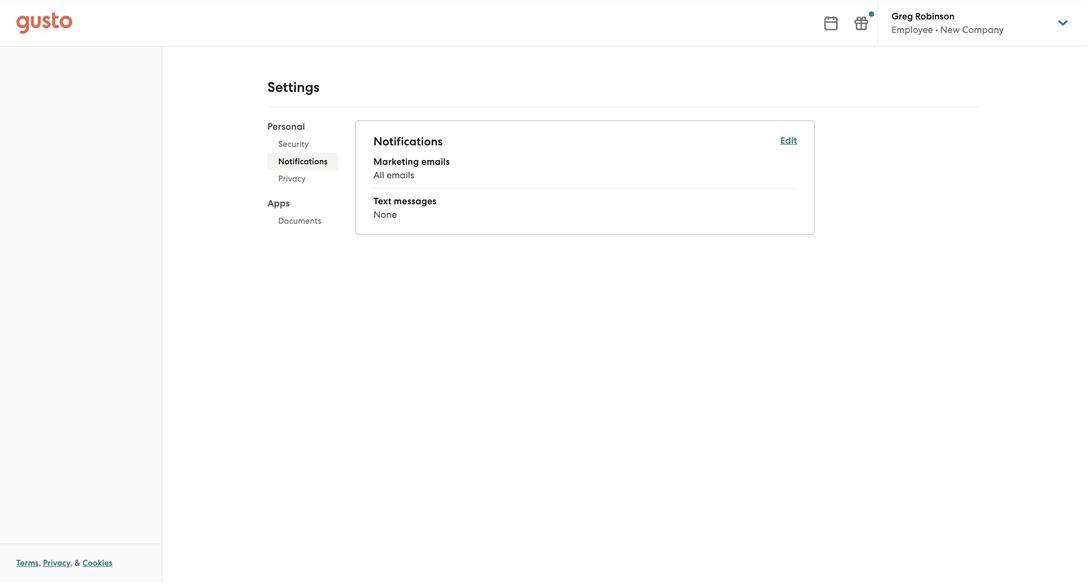 Task type: vqa. For each thing, say whether or not it's contained in the screenshot.
able
no



Task type: locate. For each thing, give the bounding box(es) containing it.
privacy left &
[[43, 558, 70, 568]]

notifications down security link
[[278, 157, 328, 166]]

list containing marketing emails
[[374, 156, 797, 221]]

notifications
[[374, 135, 443, 149], [278, 157, 328, 166]]

1 horizontal spatial privacy link
[[267, 170, 338, 188]]

0 horizontal spatial emails
[[387, 170, 414, 180]]

1 horizontal spatial privacy
[[278, 174, 306, 184]]

1 , from the left
[[39, 558, 41, 568]]

all
[[374, 170, 384, 180]]

0 vertical spatial notifications
[[374, 135, 443, 149]]

notifications up marketing
[[374, 135, 443, 149]]

0 horizontal spatial ,
[[39, 558, 41, 568]]

robinson
[[915, 11, 955, 22]]

new
[[940, 24, 960, 35]]

privacy link left &
[[43, 558, 70, 568]]

list
[[374, 156, 797, 221]]

documents link
[[267, 212, 338, 230]]

1 horizontal spatial notifications
[[374, 135, 443, 149]]

1 horizontal spatial ,
[[70, 558, 73, 568]]

1 vertical spatial emails
[[387, 170, 414, 180]]

,
[[39, 558, 41, 568], [70, 558, 73, 568]]

0 vertical spatial emails
[[421, 156, 450, 168]]

settings
[[267, 79, 319, 96]]

gusto navigation element
[[0, 46, 162, 90]]

marketing emails element
[[374, 156, 797, 189]]

privacy link down security link
[[267, 170, 338, 188]]

apps
[[267, 198, 290, 209]]

0 vertical spatial privacy link
[[267, 170, 338, 188]]

documents
[[278, 216, 321, 226]]

privacy link
[[267, 170, 338, 188], [43, 558, 70, 568]]

1 vertical spatial notifications
[[278, 157, 328, 166]]

0 vertical spatial privacy
[[278, 174, 306, 184]]

1 vertical spatial privacy link
[[43, 558, 70, 568]]

edit
[[780, 135, 797, 146]]

text messages element
[[374, 195, 797, 221]]

notifications link
[[267, 153, 338, 170]]

marketing emails all emails
[[374, 156, 450, 180]]

employee
[[892, 24, 933, 35]]

cookies button
[[83, 557, 113, 570]]

emails right marketing
[[421, 156, 450, 168]]

privacy down notifications link
[[278, 174, 306, 184]]

text
[[374, 196, 392, 207]]

privacy
[[278, 174, 306, 184], [43, 558, 70, 568]]

emails
[[421, 156, 450, 168], [387, 170, 414, 180]]

company
[[962, 24, 1004, 35]]

0 horizontal spatial notifications
[[278, 157, 328, 166]]

group
[[267, 121, 338, 233]]

1 vertical spatial privacy
[[43, 558, 70, 568]]

none
[[374, 209, 397, 220]]

notifications group
[[374, 134, 797, 221]]

emails down marketing
[[387, 170, 414, 180]]

1 horizontal spatial emails
[[421, 156, 450, 168]]

notifications inside notifications link
[[278, 157, 328, 166]]

home image
[[16, 12, 72, 34]]

&
[[75, 558, 81, 568]]



Task type: describe. For each thing, give the bounding box(es) containing it.
greg
[[892, 11, 913, 22]]

2 , from the left
[[70, 558, 73, 568]]

greg robinson employee • new company
[[892, 11, 1004, 35]]

cookies
[[83, 558, 113, 568]]

messages
[[394, 196, 437, 207]]

•
[[936, 24, 938, 35]]

0 horizontal spatial privacy
[[43, 558, 70, 568]]

text messages none
[[374, 196, 437, 220]]

personal
[[267, 121, 305, 132]]

notifications inside notifications group
[[374, 135, 443, 149]]

0 horizontal spatial privacy link
[[43, 558, 70, 568]]

marketing
[[374, 156, 419, 168]]

group containing personal
[[267, 121, 338, 233]]

terms , privacy , & cookies
[[16, 558, 113, 568]]

security
[[278, 139, 309, 149]]

edit link
[[780, 135, 797, 146]]

security link
[[267, 136, 338, 153]]

terms
[[16, 558, 39, 568]]

terms link
[[16, 558, 39, 568]]

privacy inside group
[[278, 174, 306, 184]]



